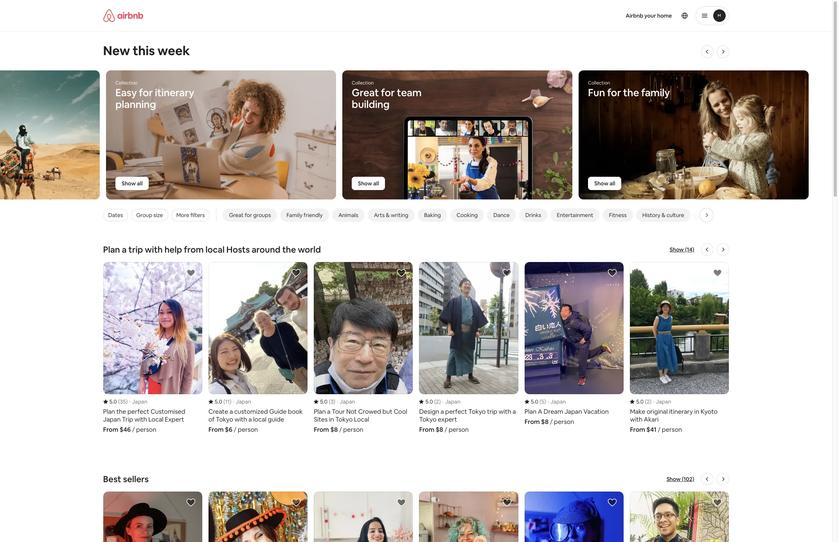 Task type: describe. For each thing, give the bounding box(es) containing it.
drinks element
[[526, 212, 542, 219]]

show all for great for team building
[[358, 180, 379, 187]]

show all link for fun for the family
[[588, 177, 622, 190]]

new
[[103, 43, 130, 59]]

culture
[[667, 212, 685, 219]]

size
[[154, 212, 163, 219]]

· japan inside design a perfect tokyo trip with a tokyo expert group
[[443, 399, 461, 406]]

from
[[184, 244, 204, 255]]

entertainment
[[557, 212, 594, 219]]

show (14) link
[[670, 246, 695, 254]]

great for groups element
[[229, 212, 271, 219]]

japan for 'rating 5.0 out of 5; 3 reviews' image
[[340, 399, 355, 406]]

new this week
[[103, 43, 190, 59]]

) for 'rating 5.0 out of 5; 3 reviews' image
[[334, 399, 336, 406]]

hosts
[[227, 244, 250, 255]]

the inside collection fun for the family
[[624, 86, 640, 99]]

· for 'rating 5.0 out of 5; 3 reviews' image
[[337, 399, 338, 406]]

plan a trip with help from local hosts around the world
[[103, 244, 321, 255]]

airbnb
[[626, 12, 644, 19]]

collection easy for itinerary planning
[[116, 80, 194, 111]]

save this experience image inside "make original itinerary in kyoto with akari" group
[[714, 269, 723, 278]]

$8 for 5
[[542, 418, 549, 426]]

itinerary
[[155, 86, 194, 99]]

animals button
[[332, 209, 365, 222]]

for for itinerary
[[139, 86, 153, 99]]

cooking element
[[457, 212, 478, 219]]

for for team
[[381, 86, 395, 99]]

( for design a perfect tokyo trip with a tokyo expert group
[[434, 399, 436, 406]]

magic element
[[700, 212, 716, 219]]

( for plan a tour not crowed but cool sites in tokyo local group
[[329, 399, 331, 406]]

japan for rating 5.0 out of 5; 5 reviews image
[[551, 399, 566, 406]]

magic
[[700, 212, 716, 219]]

all for building
[[374, 180, 379, 187]]

show left (102)
[[667, 476, 681, 483]]

& for history
[[662, 212, 666, 219]]

· japan for rating 5.0 out of 5; 5 reviews image
[[548, 399, 566, 406]]

$41
[[647, 426, 657, 434]]

animals
[[339, 212, 359, 219]]

building
[[352, 98, 390, 111]]

5
[[542, 399, 545, 406]]

dates button
[[103, 209, 128, 222]]

collection for easy
[[116, 80, 138, 86]]

fitness
[[609, 212, 627, 219]]

from for plan a tour not crowed but cool sites in tokyo local group
[[314, 426, 329, 434]]

team
[[397, 86, 422, 99]]

dance
[[494, 212, 510, 219]]

from $6 / person
[[209, 426, 258, 434]]

more filters
[[176, 212, 205, 219]]

more
[[176, 212, 189, 219]]

( for plan a dream japan vacation group
[[540, 399, 542, 406]]

) inside "make original itinerary in kyoto with akari" group
[[650, 399, 652, 406]]

family
[[642, 86, 670, 99]]

design a perfect tokyo trip with a tokyo expert group
[[420, 262, 519, 434]]

person for rating 5.0 out of 5; 5 reviews image
[[554, 418, 575, 426]]

magic button
[[694, 209, 722, 222]]

5.0 ( 3 )
[[320, 399, 336, 406]]

person for rating 5.0 out of 5; 2 reviews image related to $41
[[662, 426, 683, 434]]

3
[[331, 399, 334, 406]]

family friendly element
[[287, 212, 323, 219]]

· inside design a perfect tokyo trip with a tokyo expert group
[[443, 399, 444, 406]]

baking element
[[424, 212, 441, 219]]

5.0 ( 2 ) for $8
[[426, 399, 441, 406]]

) for rating 5.0 out of 5; 5 reviews image
[[545, 399, 547, 406]]

more filters button
[[171, 209, 210, 222]]

5.0 for design a perfect tokyo trip with a tokyo expert group
[[426, 399, 433, 406]]

save this experience image for from $46 / person
[[186, 269, 196, 278]]

collection for great
[[352, 80, 374, 86]]

drinks button
[[519, 209, 548, 222]]

show (102) link
[[667, 476, 695, 483]]

& for arts
[[386, 212, 390, 219]]

history
[[643, 212, 661, 219]]

from for plan the perfect customised japan trip with local expert group
[[103, 426, 118, 434]]

· inside "make original itinerary in kyoto with akari" group
[[654, 399, 655, 406]]

/ inside design a perfect tokyo trip with a tokyo expert group
[[445, 426, 448, 434]]

show all link for great for team building
[[352, 177, 385, 190]]

plan a tour not crowed but cool sites in tokyo local group
[[314, 262, 413, 434]]

5.0 ( 11 )
[[215, 399, 232, 406]]

around
[[252, 244, 281, 255]]

$46
[[120, 426, 131, 434]]

) for rating 5.0 out of 5; 11 reviews image on the bottom of the page
[[230, 399, 232, 406]]

plan the perfect customised japan trip with local expert group
[[103, 262, 202, 434]]

plan
[[103, 244, 120, 255]]

· for rating 5.0 out of 5; 35 reviews image
[[129, 399, 131, 406]]

group size button
[[131, 209, 168, 222]]

$8 for 2
[[436, 426, 444, 434]]

) for rating 5.0 out of 5; 35 reviews image
[[126, 399, 128, 406]]

/ for 'rating 5.0 out of 5; 3 reviews' image
[[339, 426, 342, 434]]

groups
[[253, 212, 271, 219]]

5.0 ( 35 )
[[109, 399, 128, 406]]

great for groups
[[229, 212, 271, 219]]

best sellers
[[103, 474, 149, 485]]

world
[[298, 244, 321, 255]]

dance button
[[488, 209, 516, 222]]

( for "make original itinerary in kyoto with akari" group
[[645, 399, 647, 406]]

planning
[[116, 98, 156, 111]]

history & culture button
[[637, 209, 691, 222]]

for for the
[[608, 86, 621, 99]]

show (14)
[[670, 246, 695, 253]]

japan inside "make original itinerary in kyoto with akari" group
[[656, 399, 672, 406]]

family friendly button
[[280, 209, 329, 222]]

new this week group
[[0, 70, 839, 200]]

profile element
[[485, 0, 730, 31]]

airbnb your home link
[[621, 7, 677, 24]]

family friendly
[[287, 212, 323, 219]]

) inside design a perfect tokyo trip with a tokyo expert group
[[439, 399, 441, 406]]

easy
[[116, 86, 137, 99]]



Task type: vqa. For each thing, say whether or not it's contained in the screenshot.
LOGIN REQUESTS BUTTON
no



Task type: locate. For each thing, give the bounding box(es) containing it.
5.0 ( 2 )
[[426, 399, 441, 406], [637, 399, 652, 406]]

entertainment element
[[557, 212, 594, 219]]

show
[[122, 180, 136, 187], [358, 180, 372, 187], [595, 180, 609, 187], [670, 246, 684, 253], [667, 476, 681, 483]]

from $8 / person inside plan a dream japan vacation group
[[525, 418, 575, 426]]

all up arts
[[374, 180, 379, 187]]

collection inside collection great for team building
[[352, 80, 374, 86]]

show for fun for the family
[[595, 180, 609, 187]]

person for rating 5.0 out of 5; 35 reviews image
[[136, 426, 156, 434]]

show up dates
[[122, 180, 136, 187]]

for inside collection fun for the family
[[608, 86, 621, 99]]

0 horizontal spatial 2
[[436, 399, 439, 406]]

1 horizontal spatial save this experience image
[[397, 498, 407, 508]]

create a customized guide book of tokyo with a local guide group
[[209, 262, 308, 434]]

3 japan from the left
[[340, 399, 355, 406]]

2 for $41
[[647, 399, 650, 406]]

1 ) from the left
[[126, 399, 128, 406]]

5.0 ( 2 ) inside "make original itinerary in kyoto with akari" group
[[637, 399, 652, 406]]

person
[[554, 418, 575, 426], [136, 426, 156, 434], [238, 426, 258, 434], [344, 426, 364, 434], [449, 426, 469, 434], [662, 426, 683, 434]]

great inside collection great for team building
[[352, 86, 379, 99]]

rating 5.0 out of 5; 2 reviews image for $41
[[630, 399, 652, 406]]

from $8 / person for 5.0 ( 3 )
[[314, 426, 364, 434]]

( inside plan a dream japan vacation group
[[540, 399, 542, 406]]

1 vertical spatial great
[[229, 212, 244, 219]]

1 horizontal spatial &
[[662, 212, 666, 219]]

cooking
[[457, 212, 478, 219]]

· japan inside plan a dream japan vacation group
[[548, 399, 566, 406]]

for inside collection great for team building
[[381, 86, 395, 99]]

1 horizontal spatial 2
[[647, 399, 650, 406]]

1 horizontal spatial from $8 / person
[[420, 426, 469, 434]]

collection fun for the family
[[588, 80, 670, 99]]

person for rating 5.0 out of 5; 2 reviews image within design a perfect tokyo trip with a tokyo expert group
[[449, 426, 469, 434]]

baking button
[[418, 209, 448, 222]]

show left "(14)"
[[670, 246, 684, 253]]

from for create a customized guide book of tokyo with a local guide group
[[209, 426, 224, 434]]

all up fitness element
[[610, 180, 616, 187]]

4 · from the left
[[443, 399, 444, 406]]

show all
[[122, 180, 143, 187], [358, 180, 379, 187], [595, 180, 616, 187]]

history & culture
[[643, 212, 685, 219]]

) inside plan a dream japan vacation group
[[545, 399, 547, 406]]

japan inside group
[[132, 399, 147, 406]]

history & culture element
[[643, 212, 685, 219]]

3 show all link from the left
[[588, 177, 622, 190]]

5.0 inside plan a tour not crowed but cool sites in tokyo local group
[[320, 399, 328, 406]]

2 rating 5.0 out of 5; 2 reviews image from the left
[[630, 399, 652, 406]]

this week
[[133, 43, 190, 59]]

1 horizontal spatial show all
[[358, 180, 379, 187]]

5 ) from the left
[[545, 399, 547, 406]]

5.0 ( 5 )
[[531, 399, 547, 406]]

writing
[[391, 212, 409, 219]]

5.0 for plan a tour not crowed but cool sites in tokyo local group
[[320, 399, 328, 406]]

for right easy
[[139, 86, 153, 99]]

2 ( from the left
[[224, 399, 225, 406]]

3 ( from the left
[[329, 399, 331, 406]]

rating 5.0 out of 5; 35 reviews image
[[103, 399, 128, 406]]

5.0 inside plan a dream japan vacation group
[[531, 399, 539, 406]]

person inside design a perfect tokyo trip with a tokyo expert group
[[449, 426, 469, 434]]

local
[[206, 244, 225, 255]]

(
[[118, 399, 120, 406], [224, 399, 225, 406], [329, 399, 331, 406], [434, 399, 436, 406], [540, 399, 542, 406], [645, 399, 647, 406]]

( for plan the perfect customised japan trip with local expert group
[[118, 399, 120, 406]]

1 & from the left
[[386, 212, 390, 219]]

arts & writing
[[374, 212, 409, 219]]

great for groups button
[[223, 209, 277, 222]]

5 · japan from the left
[[548, 399, 566, 406]]

from inside create a customized guide book of tokyo with a local guide group
[[209, 426, 224, 434]]

group size
[[136, 212, 163, 219]]

/ for rating 5.0 out of 5; 11 reviews image on the bottom of the page
[[234, 426, 237, 434]]

( for create a customized guide book of tokyo with a local guide group
[[224, 399, 225, 406]]

/
[[550, 418, 553, 426], [132, 426, 135, 434], [234, 426, 237, 434], [339, 426, 342, 434], [445, 426, 448, 434], [658, 426, 661, 434]]

2 · japan from the left
[[233, 399, 251, 406]]

5.0 for "make original itinerary in kyoto with akari" group
[[637, 399, 644, 406]]

2
[[436, 399, 439, 406], [647, 399, 650, 406]]

) inside plan a tour not crowed but cool sites in tokyo local group
[[334, 399, 336, 406]]

0 vertical spatial the
[[624, 86, 640, 99]]

for inside collection easy for itinerary planning
[[139, 86, 153, 99]]

from $46 / person
[[103, 426, 156, 434]]

6 ) from the left
[[650, 399, 652, 406]]

save this experience image inside design a perfect tokyo trip with a tokyo expert group
[[503, 269, 512, 278]]

sellers
[[123, 474, 149, 485]]

friendly
[[304, 212, 323, 219]]

& left culture
[[662, 212, 666, 219]]

2 collection from the left
[[352, 80, 374, 86]]

person for 'rating 5.0 out of 5; 3 reviews' image
[[344, 426, 364, 434]]

1 rating 5.0 out of 5; 2 reviews image from the left
[[420, 399, 441, 406]]

show all up group on the top
[[122, 180, 143, 187]]

2 for $8
[[436, 399, 439, 406]]

family
[[287, 212, 303, 219]]

1 2 from the left
[[436, 399, 439, 406]]

5 japan from the left
[[551, 399, 566, 406]]

5.0 for plan the perfect customised japan trip with local expert group
[[109, 399, 117, 406]]

fitness element
[[609, 212, 627, 219]]

person inside "make original itinerary in kyoto with akari" group
[[662, 426, 683, 434]]

0 horizontal spatial show all
[[122, 180, 143, 187]]

arts
[[374, 212, 385, 219]]

5.0 inside design a perfect tokyo trip with a tokyo expert group
[[426, 399, 433, 406]]

best
[[103, 474, 121, 485]]

5.0 inside plan the perfect customised japan trip with local expert group
[[109, 399, 117, 406]]

show (102)
[[667, 476, 695, 483]]

2 ) from the left
[[230, 399, 232, 406]]

person inside plan a tour not crowed but cool sites in tokyo local group
[[344, 426, 364, 434]]

for left team
[[381, 86, 395, 99]]

$8 inside plan a tour not crowed but cool sites in tokyo local group
[[331, 426, 338, 434]]

1 · japan from the left
[[129, 399, 147, 406]]

/ for rating 5.0 out of 5; 35 reviews image
[[132, 426, 135, 434]]

fitness button
[[603, 209, 633, 222]]

2 horizontal spatial show all
[[595, 180, 616, 187]]

from inside plan a dream japan vacation group
[[525, 418, 540, 426]]

$6
[[225, 426, 233, 434]]

rating 5.0 out of 5; 5 reviews image
[[525, 399, 547, 406]]

the
[[624, 86, 640, 99], [282, 244, 296, 255]]

3 · japan from the left
[[337, 399, 355, 406]]

collection great for team building
[[352, 80, 422, 111]]

1 show all link from the left
[[116, 177, 149, 190]]

show all link up arts
[[352, 177, 385, 190]]

show all link up group on the top
[[116, 177, 149, 190]]

show all up arts
[[358, 180, 379, 187]]

from for design a perfect tokyo trip with a tokyo expert group
[[420, 426, 435, 434]]

great inside button
[[229, 212, 244, 219]]

baking
[[424, 212, 441, 219]]

5.0 inside "make original itinerary in kyoto with akari" group
[[637, 399, 644, 406]]

person for rating 5.0 out of 5; 11 reviews image on the bottom of the page
[[238, 426, 258, 434]]

rating 5.0 out of 5; 11 reviews image
[[209, 399, 232, 406]]

0 horizontal spatial great
[[229, 212, 244, 219]]

/ inside create a customized guide book of tokyo with a local guide group
[[234, 426, 237, 434]]

6 · from the left
[[654, 399, 655, 406]]

show for great for team building
[[358, 180, 372, 187]]

· japan
[[129, 399, 147, 406], [233, 399, 251, 406], [337, 399, 355, 406], [443, 399, 461, 406], [548, 399, 566, 406], [654, 399, 672, 406]]

from for "make original itinerary in kyoto with akari" group
[[630, 426, 646, 434]]

6 ( from the left
[[645, 399, 647, 406]]

$8
[[542, 418, 549, 426], [331, 426, 338, 434], [436, 426, 444, 434]]

your
[[645, 12, 657, 19]]

japan inside plan a tour not crowed but cool sites in tokyo local group
[[340, 399, 355, 406]]

from $8 / person for 5.0 ( 5 )
[[525, 418, 575, 426]]

0 horizontal spatial rating 5.0 out of 5; 2 reviews image
[[420, 399, 441, 406]]

6 japan from the left
[[656, 399, 672, 406]]

drinks
[[526, 212, 542, 219]]

for
[[139, 86, 153, 99], [381, 86, 395, 99], [608, 86, 621, 99], [245, 212, 252, 219]]

arts & writing button
[[368, 209, 415, 222]]

5.0 inside create a customized guide book of tokyo with a local guide group
[[215, 399, 222, 406]]

· inside plan a tour not crowed but cool sites in tokyo local group
[[337, 399, 338, 406]]

from $41 / person
[[630, 426, 683, 434]]

all for planning
[[137, 180, 143, 187]]

&
[[386, 212, 390, 219], [662, 212, 666, 219]]

a
[[122, 244, 127, 255]]

1 · from the left
[[129, 399, 131, 406]]

(14)
[[686, 246, 695, 253]]

collection inside collection fun for the family
[[588, 80, 611, 86]]

from inside "make original itinerary in kyoto with akari" group
[[630, 426, 646, 434]]

japan inside create a customized guide book of tokyo with a local guide group
[[236, 399, 251, 406]]

from $8 / person inside plan a tour not crowed but cool sites in tokyo local group
[[314, 426, 364, 434]]

0 horizontal spatial all
[[137, 180, 143, 187]]

0 horizontal spatial show all link
[[116, 177, 149, 190]]

japan
[[132, 399, 147, 406], [236, 399, 251, 406], [340, 399, 355, 406], [445, 399, 461, 406], [551, 399, 566, 406], [656, 399, 672, 406]]

show all link
[[116, 177, 149, 190], [352, 177, 385, 190], [588, 177, 622, 190]]

· japan inside create a customized guide book of tokyo with a local guide group
[[233, 399, 251, 406]]

0 horizontal spatial from $8 / person
[[314, 426, 364, 434]]

(102)
[[682, 476, 695, 483]]

1 horizontal spatial collection
[[352, 80, 374, 86]]

for inside button
[[245, 212, 252, 219]]

all for family
[[610, 180, 616, 187]]

/ for rating 5.0 out of 5; 5 reviews image
[[550, 418, 553, 426]]

plan a dream japan vacation group
[[525, 262, 624, 426]]

2 2 from the left
[[647, 399, 650, 406]]

3 · from the left
[[337, 399, 338, 406]]

1 japan from the left
[[132, 399, 147, 406]]

fun
[[588, 86, 606, 99]]

/ inside plan a dream japan vacation group
[[550, 418, 553, 426]]

japan inside group
[[551, 399, 566, 406]]

the left family
[[624, 86, 640, 99]]

rating 5.0 out of 5; 2 reviews image inside design a perfect tokyo trip with a tokyo expert group
[[420, 399, 441, 406]]

· for rating 5.0 out of 5; 11 reviews image on the bottom of the page
[[233, 399, 234, 406]]

4 5.0 from the left
[[426, 399, 433, 406]]

person inside plan a dream japan vacation group
[[554, 418, 575, 426]]

3 ) from the left
[[334, 399, 336, 406]]

group
[[136, 212, 152, 219]]

home
[[658, 12, 672, 19]]

) inside create a customized guide book of tokyo with a local guide group
[[230, 399, 232, 406]]

0 vertical spatial great
[[352, 86, 379, 99]]

person inside create a customized guide book of tokyo with a local guide group
[[238, 426, 258, 434]]

2 show all link from the left
[[352, 177, 385, 190]]

person inside plan the perfect customised japan trip with local expert group
[[136, 426, 156, 434]]

save this experience image
[[292, 269, 301, 278], [397, 269, 407, 278], [608, 269, 618, 278], [714, 269, 723, 278], [186, 498, 196, 508], [292, 498, 301, 508], [503, 498, 512, 508], [608, 498, 618, 508], [714, 498, 723, 508]]

airbnb your home
[[626, 12, 672, 19]]

( inside design a perfect tokyo trip with a tokyo expert group
[[434, 399, 436, 406]]

1 vertical spatial the
[[282, 244, 296, 255]]

0 horizontal spatial the
[[282, 244, 296, 255]]

· japan for 'rating 5.0 out of 5; 3 reviews' image
[[337, 399, 355, 406]]

show all for fun for the family
[[595, 180, 616, 187]]

save this experience image
[[186, 269, 196, 278], [503, 269, 512, 278], [397, 498, 407, 508]]

save this experience image inside plan the perfect customised japan trip with local expert group
[[186, 269, 196, 278]]

2 inside design a perfect tokyo trip with a tokyo expert group
[[436, 399, 439, 406]]

$8 inside plan a dream japan vacation group
[[542, 418, 549, 426]]

show all link up fitness element
[[588, 177, 622, 190]]

2 · from the left
[[233, 399, 234, 406]]

2 all from the left
[[374, 180, 379, 187]]

· japan inside plan a tour not crowed but cool sites in tokyo local group
[[337, 399, 355, 406]]

) inside plan the perfect customised japan trip with local expert group
[[126, 399, 128, 406]]

1 horizontal spatial $8
[[436, 426, 444, 434]]

5 · from the left
[[548, 399, 549, 406]]

2 horizontal spatial $8
[[542, 418, 549, 426]]

entertainment button
[[551, 209, 600, 222]]

show all for easy for itinerary planning
[[122, 180, 143, 187]]

2 horizontal spatial all
[[610, 180, 616, 187]]

& right arts
[[386, 212, 390, 219]]

with
[[145, 244, 163, 255]]

5 ( from the left
[[540, 399, 542, 406]]

filters
[[191, 212, 205, 219]]

35
[[120, 399, 126, 406]]

1 show all from the left
[[122, 180, 143, 187]]

show all link for easy for itinerary planning
[[116, 177, 149, 190]]

for left groups
[[245, 212, 252, 219]]

0 horizontal spatial collection
[[116, 80, 138, 86]]

show for easy for itinerary planning
[[122, 180, 136, 187]]

from
[[525, 418, 540, 426], [103, 426, 118, 434], [209, 426, 224, 434], [314, 426, 329, 434], [420, 426, 435, 434], [630, 426, 646, 434]]

1 5.0 from the left
[[109, 399, 117, 406]]

1 collection from the left
[[116, 80, 138, 86]]

cooking button
[[451, 209, 484, 222]]

2 japan from the left
[[236, 399, 251, 406]]

1 5.0 ( 2 ) from the left
[[426, 399, 441, 406]]

3 show all from the left
[[595, 180, 616, 187]]

all up group on the top
[[137, 180, 143, 187]]

5.0 for create a customized guide book of tokyo with a local guide group
[[215, 399, 222, 406]]

4 ) from the left
[[439, 399, 441, 406]]

/ inside plan the perfect customised japan trip with local expert group
[[132, 426, 135, 434]]

5.0
[[109, 399, 117, 406], [215, 399, 222, 406], [320, 399, 328, 406], [426, 399, 433, 406], [531, 399, 539, 406], [637, 399, 644, 406]]

from $8 / person for 5.0 ( 2 )
[[420, 426, 469, 434]]

make original itinerary in kyoto with akari group
[[630, 262, 730, 434]]

1 all from the left
[[137, 180, 143, 187]]

from inside plan a tour not crowed but cool sites in tokyo local group
[[314, 426, 329, 434]]

trip
[[129, 244, 143, 255]]

animals element
[[339, 212, 359, 219]]

1 horizontal spatial rating 5.0 out of 5; 2 reviews image
[[630, 399, 652, 406]]

4 ( from the left
[[434, 399, 436, 406]]

0 horizontal spatial save this experience image
[[186, 269, 196, 278]]

save this experience image for from $8 / person
[[503, 269, 512, 278]]

$8 for 3
[[331, 426, 338, 434]]

· inside plan the perfect customised japan trip with local expert group
[[129, 399, 131, 406]]

·
[[129, 399, 131, 406], [233, 399, 234, 406], [337, 399, 338, 406], [443, 399, 444, 406], [548, 399, 549, 406], [654, 399, 655, 406]]

· japan for rating 5.0 out of 5; 11 reviews image on the bottom of the page
[[233, 399, 251, 406]]

4 japan from the left
[[445, 399, 461, 406]]

great
[[352, 86, 379, 99], [229, 212, 244, 219]]

show up the fitness 'button' in the top of the page
[[595, 180, 609, 187]]

from inside plan the perfect customised japan trip with local expert group
[[103, 426, 118, 434]]

2 horizontal spatial from $8 / person
[[525, 418, 575, 426]]

show up animals
[[358, 180, 372, 187]]

help
[[165, 244, 182, 255]]

/ inside plan a tour not crowed but cool sites in tokyo local group
[[339, 426, 342, 434]]

collection for fun
[[588, 80, 611, 86]]

1 horizontal spatial 5.0 ( 2 )
[[637, 399, 652, 406]]

( inside plan the perfect customised japan trip with local expert group
[[118, 399, 120, 406]]

· inside create a customized guide book of tokyo with a local guide group
[[233, 399, 234, 406]]

( inside plan a tour not crowed but cool sites in tokyo local group
[[329, 399, 331, 406]]

dates
[[108, 212, 123, 219]]

1 ( from the left
[[118, 399, 120, 406]]

2 & from the left
[[662, 212, 666, 219]]

collection inside collection easy for itinerary planning
[[116, 80, 138, 86]]

from inside design a perfect tokyo trip with a tokyo expert group
[[420, 426, 435, 434]]

3 all from the left
[[610, 180, 616, 187]]

from $8 / person
[[525, 418, 575, 426], [314, 426, 364, 434], [420, 426, 469, 434]]

0 horizontal spatial &
[[386, 212, 390, 219]]

2 5.0 ( 2 ) from the left
[[637, 399, 652, 406]]

2 5.0 from the left
[[215, 399, 222, 406]]

· japan inside "make original itinerary in kyoto with akari" group
[[654, 399, 672, 406]]

4 · japan from the left
[[443, 399, 461, 406]]

( inside create a customized guide book of tokyo with a local guide group
[[224, 399, 225, 406]]

6 · japan from the left
[[654, 399, 672, 406]]

5.0 for plan a dream japan vacation group
[[531, 399, 539, 406]]

2 show all from the left
[[358, 180, 379, 187]]

( inside "make original itinerary in kyoto with akari" group
[[645, 399, 647, 406]]

all
[[137, 180, 143, 187], [374, 180, 379, 187], [610, 180, 616, 187]]

the left world on the left of page
[[282, 244, 296, 255]]

rating 5.0 out of 5; 2 reviews image for $8
[[420, 399, 441, 406]]

3 collection from the left
[[588, 80, 611, 86]]

5 5.0 from the left
[[531, 399, 539, 406]]

0 horizontal spatial 5.0 ( 2 )
[[426, 399, 441, 406]]

dance element
[[494, 212, 510, 219]]

2 horizontal spatial show all link
[[588, 177, 622, 190]]

japan for rating 5.0 out of 5; 35 reviews image
[[132, 399, 147, 406]]

for right fun
[[608, 86, 621, 99]]

0 horizontal spatial $8
[[331, 426, 338, 434]]

collection
[[116, 80, 138, 86], [352, 80, 374, 86], [588, 80, 611, 86]]

2 horizontal spatial save this experience image
[[503, 269, 512, 278]]

· japan inside plan the perfect customised japan trip with local expert group
[[129, 399, 147, 406]]

· for rating 5.0 out of 5; 5 reviews image
[[548, 399, 549, 406]]

rating 5.0 out of 5; 2 reviews image
[[420, 399, 441, 406], [630, 399, 652, 406]]

5.0 ( 2 ) inside design a perfect tokyo trip with a tokyo expert group
[[426, 399, 441, 406]]

/ inside "make original itinerary in kyoto with akari" group
[[658, 426, 661, 434]]

11
[[225, 399, 230, 406]]

· inside plan a dream japan vacation group
[[548, 399, 549, 406]]

2 inside "make original itinerary in kyoto with akari" group
[[647, 399, 650, 406]]

show all up fitness element
[[595, 180, 616, 187]]

$8 inside design a perfect tokyo trip with a tokyo expert group
[[436, 426, 444, 434]]

1 horizontal spatial the
[[624, 86, 640, 99]]

1 horizontal spatial great
[[352, 86, 379, 99]]

japan for rating 5.0 out of 5; 11 reviews image on the bottom of the page
[[236, 399, 251, 406]]

japan inside design a perfect tokyo trip with a tokyo expert group
[[445, 399, 461, 406]]

1 horizontal spatial show all link
[[352, 177, 385, 190]]

rating 5.0 out of 5; 3 reviews image
[[314, 399, 336, 406]]

3 5.0 from the left
[[320, 399, 328, 406]]

from for plan a dream japan vacation group
[[525, 418, 540, 426]]

arts & writing element
[[374, 212, 409, 219]]

from $8 / person inside design a perfect tokyo trip with a tokyo expert group
[[420, 426, 469, 434]]

· japan for rating 5.0 out of 5; 35 reviews image
[[129, 399, 147, 406]]

2 horizontal spatial collection
[[588, 80, 611, 86]]

6 5.0 from the left
[[637, 399, 644, 406]]

1 horizontal spatial all
[[374, 180, 379, 187]]

5.0 ( 2 ) for $41
[[637, 399, 652, 406]]



